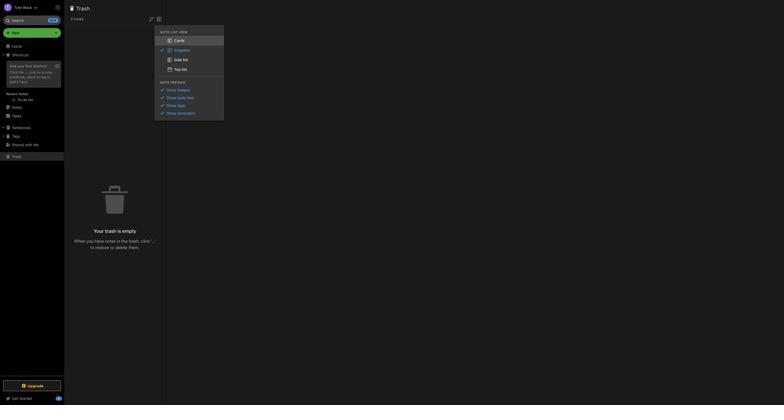 Task type: locate. For each thing, give the bounding box(es) containing it.
side
[[174, 57, 182, 62]]

top list link
[[155, 65, 224, 74]]

show tags link
[[155, 102, 224, 109]]

notes right recent
[[18, 92, 28, 96]]

show left tags
[[167, 103, 176, 108]]

1 vertical spatial dropdown list menu
[[155, 86, 224, 117]]

shared with me link
[[0, 140, 64, 149]]

0 horizontal spatial trash
[[12, 154, 21, 159]]

1 note from the top
[[160, 30, 170, 34]]

notes
[[18, 92, 28, 96], [12, 105, 22, 110]]

list
[[170, 30, 178, 34]]

here.
[[20, 80, 28, 84]]

0 vertical spatial notes
[[74, 17, 84, 21]]

0 vertical spatial notes
[[18, 92, 28, 96]]

tyler
[[14, 5, 22, 9]]

show for show tags
[[167, 103, 176, 108]]

Search text field
[[7, 16, 57, 25]]

note list view
[[160, 30, 188, 34]]

trash up 0 notes
[[76, 5, 90, 12]]

to down note,
[[47, 75, 50, 79]]

trash link
[[0, 152, 64, 161]]

tree
[[0, 42, 64, 376]]

note left preview
[[160, 80, 170, 84]]

1 horizontal spatial or
[[110, 245, 114, 250]]

top list
[[174, 67, 187, 72]]

0 vertical spatial trash
[[76, 5, 90, 12]]

new
[[12, 30, 19, 35]]

the right in
[[121, 239, 128, 244]]

1 dropdown list menu from the top
[[155, 36, 224, 74]]

your trash is empty
[[94, 228, 136, 234]]

list for top list
[[182, 67, 187, 72]]

2 note from the top
[[160, 80, 170, 84]]

tags
[[177, 103, 185, 108]]

tasks button
[[0, 112, 64, 120]]

1 vertical spatial trash
[[12, 154, 21, 159]]

tags
[[12, 134, 20, 138]]

notes right "0" on the left top
[[74, 17, 84, 21]]

recent notes
[[6, 92, 28, 96]]

show
[[167, 88, 176, 92], [167, 95, 176, 100], [167, 103, 176, 108], [167, 111, 176, 116]]

list right top on the left of page
[[182, 67, 187, 72]]

show up show tags on the left
[[167, 95, 176, 100]]

group
[[0, 59, 64, 105]]

the inside when you have notes in the trash, click '...' to restore or delete them.
[[121, 239, 128, 244]]

shortcut
[[33, 64, 47, 68]]

1 vertical spatial to
[[90, 245, 94, 250]]

get started
[[12, 396, 32, 401]]

show for show reminders
[[167, 111, 176, 116]]

0 vertical spatial list
[[183, 57, 188, 62]]

0 vertical spatial to
[[47, 75, 50, 79]]

or down on
[[37, 75, 40, 79]]

upgrade
[[28, 384, 44, 388]]

dropdown list menu
[[155, 36, 224, 74], [155, 86, 224, 117]]

notebooks link
[[0, 123, 64, 132]]

when you have notes in the trash, click '...' to restore or delete them.
[[74, 239, 156, 250]]

1 horizontal spatial the
[[121, 239, 128, 244]]

restore
[[95, 245, 109, 250]]

0 vertical spatial the
[[19, 70, 24, 74]]

shared
[[12, 142, 24, 147]]

0 horizontal spatial notes
[[74, 17, 84, 21]]

note
[[160, 30, 170, 34], [160, 80, 170, 84]]

1 horizontal spatial to
[[90, 245, 94, 250]]

0 horizontal spatial or
[[37, 75, 40, 79]]

side list
[[174, 57, 188, 62]]

cards menu item
[[155, 36, 224, 45]]

new button
[[3, 28, 61, 38]]

list right side
[[183, 57, 188, 62]]

show down show tags on the left
[[167, 111, 176, 116]]

icon
[[29, 70, 36, 74]]

2 dropdown list menu from the top
[[155, 86, 224, 117]]

new
[[49, 18, 57, 22]]

preview
[[170, 80, 186, 84]]

1 vertical spatial notes
[[105, 239, 116, 244]]

0 vertical spatial or
[[37, 75, 40, 79]]

1 show from the top
[[167, 88, 176, 92]]

notes up tasks
[[12, 105, 22, 110]]

0 vertical spatial dropdown list menu
[[155, 36, 224, 74]]

0 vertical spatial note
[[160, 30, 170, 34]]

notes inside when you have notes in the trash, click '...' to restore or delete them.
[[105, 239, 116, 244]]

shortcuts button
[[0, 51, 64, 59]]

add your first shortcut
[[10, 64, 47, 68]]

trash,
[[129, 239, 140, 244]]

1 horizontal spatial notes
[[105, 239, 116, 244]]

show down note preview
[[167, 88, 176, 92]]

note,
[[45, 70, 53, 74]]

side list link
[[155, 55, 224, 65]]

'...'
[[151, 239, 156, 244]]

a
[[42, 70, 44, 74]]

0 notes
[[71, 17, 84, 21]]

me
[[33, 142, 39, 147]]

0 horizontal spatial the
[[19, 70, 24, 74]]

settings image
[[55, 4, 61, 11]]

1 vertical spatial list
[[182, 67, 187, 72]]

the left ...
[[19, 70, 24, 74]]

1 vertical spatial note
[[160, 80, 170, 84]]

icon on a note, notebook, stack or tag to add it here.
[[10, 70, 53, 84]]

expand tags image
[[1, 134, 6, 138]]

or left delete
[[110, 245, 114, 250]]

notes
[[74, 17, 84, 21], [105, 239, 116, 244]]

home link
[[0, 42, 64, 51]]

trash inside tree
[[12, 154, 21, 159]]

3 show from the top
[[167, 103, 176, 108]]

7
[[58, 397, 60, 400]]

list
[[183, 57, 188, 62], [182, 67, 187, 72]]

1 vertical spatial or
[[110, 245, 114, 250]]

to
[[47, 75, 50, 79], [90, 245, 94, 250]]

trash down shared
[[12, 154, 21, 159]]

0 horizontal spatial to
[[47, 75, 50, 79]]

home
[[12, 44, 22, 49]]

4 show from the top
[[167, 111, 176, 116]]

or
[[37, 75, 40, 79], [110, 245, 114, 250]]

show tags
[[167, 103, 185, 108]]

View options field
[[155, 16, 162, 22]]

tags button
[[0, 132, 64, 140]]

note left list
[[160, 30, 170, 34]]

notes left in
[[105, 239, 116, 244]]

the
[[19, 70, 24, 74], [121, 239, 128, 244]]

to down the you
[[90, 245, 94, 250]]

started
[[19, 396, 32, 401]]

show images link
[[155, 86, 224, 94]]

group containing add your first shortcut
[[0, 59, 64, 105]]

empty
[[122, 228, 136, 234]]

2 show from the top
[[167, 95, 176, 100]]

Help and Learning task checklist field
[[0, 395, 64, 403]]

list for side list
[[183, 57, 188, 62]]

reminders
[[177, 111, 195, 116]]

black
[[23, 5, 32, 9]]

1 vertical spatial the
[[121, 239, 128, 244]]

them.
[[129, 245, 140, 250]]

have
[[95, 239, 104, 244]]

notebook,
[[10, 75, 26, 79]]



Task type: describe. For each thing, give the bounding box(es) containing it.
get
[[12, 396, 18, 401]]

upgrade button
[[3, 381, 61, 391]]

show body text link
[[155, 94, 224, 102]]

or inside icon on a note, notebook, stack or tag to add it here.
[[37, 75, 40, 79]]

you
[[87, 239, 94, 244]]

1 vertical spatial notes
[[12, 105, 22, 110]]

with
[[25, 142, 32, 147]]

text
[[187, 95, 194, 100]]

it
[[17, 80, 19, 84]]

the inside group
[[19, 70, 24, 74]]

Sort options field
[[148, 16, 155, 22]]

cards
[[174, 38, 185, 43]]

note for note preview
[[160, 80, 170, 84]]

view
[[179, 30, 188, 34]]

in
[[117, 239, 120, 244]]

on
[[37, 70, 41, 74]]

first
[[25, 64, 32, 68]]

dropdown list menu containing cards
[[155, 36, 224, 74]]

delete
[[115, 245, 127, 250]]

stack
[[27, 75, 36, 79]]

add
[[10, 64, 16, 68]]

tree containing home
[[0, 42, 64, 376]]

show body text
[[167, 95, 194, 100]]

snippets link
[[155, 45, 224, 55]]

trash
[[105, 228, 116, 234]]

shortcuts
[[12, 53, 29, 57]]

recent
[[6, 92, 17, 96]]

0
[[71, 17, 73, 21]]

tyler black
[[14, 5, 32, 9]]

dropdown list menu containing show images
[[155, 86, 224, 117]]

show for show images
[[167, 88, 176, 92]]

shared with me
[[12, 142, 39, 147]]

tasks
[[12, 114, 22, 118]]

1 horizontal spatial trash
[[76, 5, 90, 12]]

show for show body text
[[167, 95, 176, 100]]

group inside tree
[[0, 59, 64, 105]]

images
[[177, 88, 190, 92]]

expand notebooks image
[[1, 125, 6, 130]]

or inside when you have notes in the trash, click '...' to restore or delete them.
[[110, 245, 114, 250]]

click the ...
[[10, 70, 28, 74]]

to inside icon on a note, notebook, stack or tag to add it here.
[[47, 75, 50, 79]]

is
[[117, 228, 121, 234]]

cards link
[[155, 36, 224, 45]]

Account field
[[0, 2, 37, 13]]

when
[[74, 239, 85, 244]]

your
[[94, 228, 104, 234]]

note window - empty element
[[166, 0, 784, 405]]

notebooks
[[12, 125, 31, 130]]

your
[[17, 64, 25, 68]]

click
[[141, 239, 150, 244]]

show images
[[167, 88, 190, 92]]

show reminders link
[[155, 109, 224, 117]]

notes link
[[0, 103, 64, 112]]

snippets
[[174, 48, 190, 52]]

new search field
[[7, 16, 58, 25]]

top
[[174, 67, 181, 72]]

add
[[10, 80, 16, 84]]

click
[[10, 70, 18, 74]]

click to collapse image
[[62, 395, 66, 402]]

note for note list view
[[160, 30, 170, 34]]

show reminders
[[167, 111, 195, 116]]

to inside when you have notes in the trash, click '...' to restore or delete them.
[[90, 245, 94, 250]]

tag
[[41, 75, 46, 79]]

body
[[177, 95, 186, 100]]

note preview
[[160, 80, 186, 84]]

...
[[25, 70, 28, 74]]



Task type: vqa. For each thing, say whether or not it's contained in the screenshot.
"NOTE LIST VIEW"
yes



